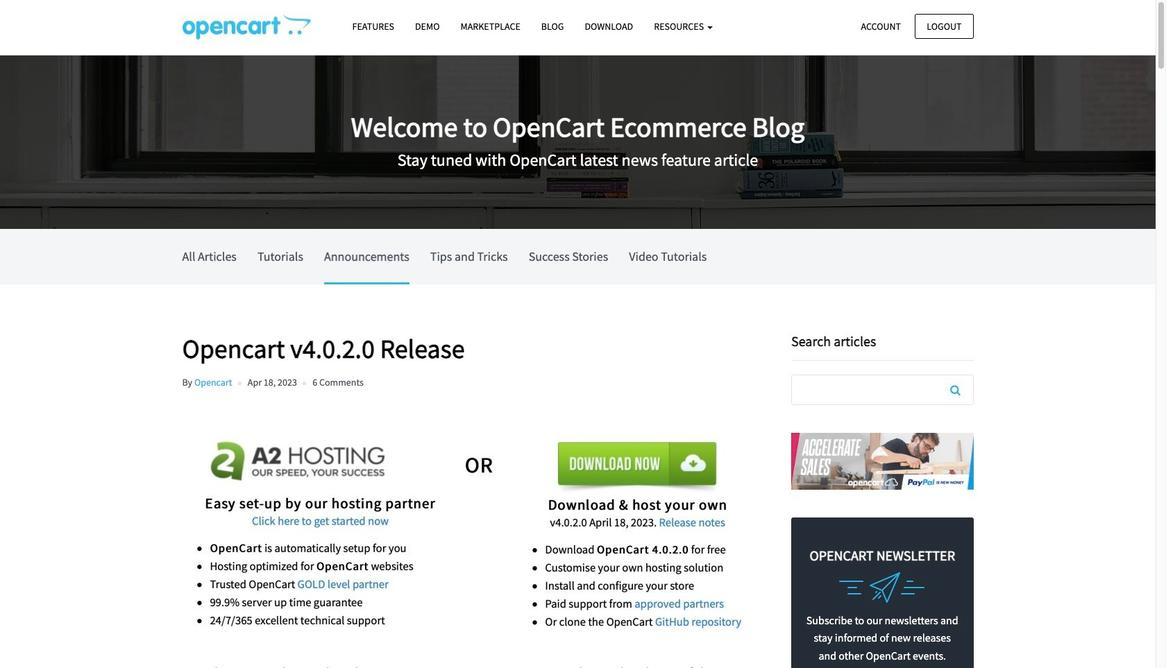 Task type: locate. For each thing, give the bounding box(es) containing it.
opencart v4.0.2.0 release image
[[182, 400, 757, 642]]

None text field
[[792, 376, 973, 405]]



Task type: vqa. For each thing, say whether or not it's contained in the screenshot.
text box
yes



Task type: describe. For each thing, give the bounding box(es) containing it.
opencart - blog image
[[182, 15, 311, 40]]

search image
[[951, 385, 961, 396]]



